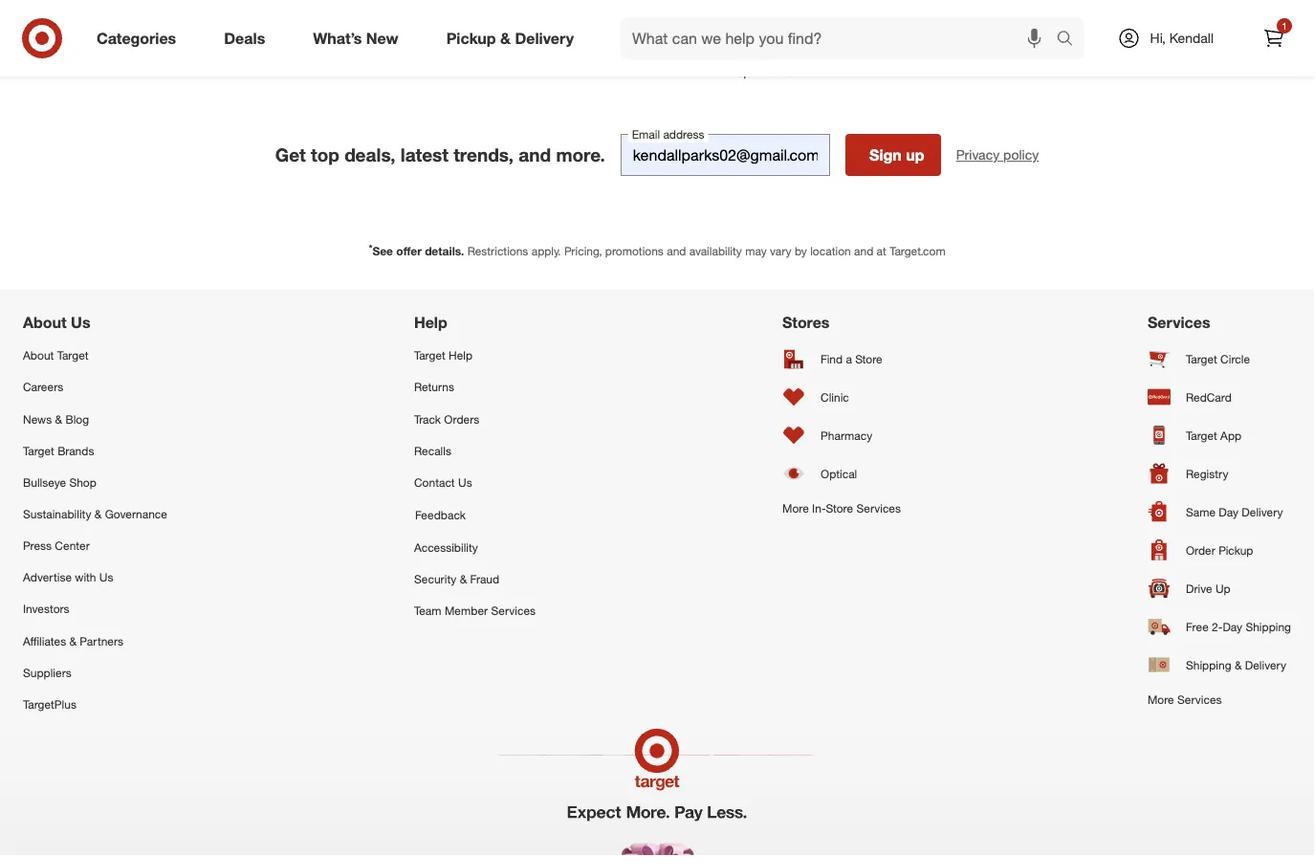 Task type: describe. For each thing, give the bounding box(es) containing it.
contact us link
[[414, 467, 536, 498]]

drive
[[1187, 581, 1213, 596]]

services up "target circle"
[[1148, 313, 1211, 332]]

apply.
[[532, 244, 561, 258]]

offer
[[397, 244, 422, 258]]

bullseye shop link
[[23, 467, 167, 498]]

in-
[[813, 501, 826, 516]]

find a store
[[821, 352, 883, 366]]

advertisement region
[[506, 0, 793, 64]]

vary
[[770, 244, 792, 258]]

advertise with us
[[23, 570, 113, 585]]

shop
[[69, 475, 97, 490]]

& for affiliates
[[69, 634, 77, 648]]

order
[[1187, 543, 1216, 557]]

pharmacy link
[[783, 416, 901, 455]]

1 vertical spatial day
[[1223, 620, 1243, 634]]

track orders
[[414, 412, 480, 426]]

what's new
[[313, 29, 399, 47]]

privacy policy link
[[957, 145, 1039, 165]]

governance
[[105, 507, 167, 521]]

free 2-day shipping
[[1187, 620, 1292, 634]]

deals
[[224, 29, 265, 47]]

by
[[795, 244, 807, 258]]

what's
[[313, 29, 362, 47]]

0 vertical spatial day
[[1219, 505, 1239, 519]]

1 horizontal spatial and
[[667, 244, 687, 258]]

team
[[414, 604, 442, 618]]

pharmacy
[[821, 428, 873, 443]]

free
[[1187, 620, 1209, 634]]

returns
[[414, 380, 454, 394]]

target circle
[[1187, 352, 1251, 366]]

& for pickup
[[500, 29, 511, 47]]

sustainability & governance link
[[23, 498, 167, 530]]

order pickup link
[[1148, 531, 1292, 569]]

shipping & delivery link
[[1148, 646, 1292, 684]]

registry
[[1187, 466, 1229, 481]]

bullseye
[[23, 475, 66, 490]]

search
[[1048, 31, 1094, 49]]

clinic
[[821, 390, 850, 404]]

delivery for same day delivery
[[1242, 505, 1284, 519]]

press
[[23, 539, 52, 553]]

same day delivery
[[1187, 505, 1284, 519]]

optical link
[[783, 455, 901, 493]]

at
[[877, 244, 887, 258]]

same
[[1187, 505, 1216, 519]]

& for security
[[460, 572, 467, 587]]

top
[[311, 144, 340, 166]]

about for about target
[[23, 348, 54, 363]]

target app
[[1187, 428, 1242, 443]]

target down about us
[[57, 348, 89, 363]]

suppliers
[[23, 666, 71, 680]]

bullseye shop
[[23, 475, 97, 490]]

privacy
[[957, 146, 1000, 163]]

what's new link
[[297, 17, 423, 59]]

feedback
[[415, 508, 466, 522]]

0 horizontal spatial shipping
[[1187, 658, 1232, 672]]

see
[[373, 244, 393, 258]]

store for a
[[856, 352, 883, 366]]

trends,
[[454, 144, 514, 166]]

target for target brands
[[23, 444, 54, 458]]

target: expect more. pay less. image
[[389, 720, 926, 856]]

security & fraud link
[[414, 564, 536, 595]]

0 vertical spatial pickup
[[447, 29, 496, 47]]

0 vertical spatial help
[[414, 313, 448, 332]]

target app link
[[1148, 416, 1292, 455]]

drive up
[[1187, 581, 1231, 596]]

registry link
[[1148, 455, 1292, 493]]

& for shipping
[[1235, 658, 1243, 672]]

delivery for shipping & delivery
[[1246, 658, 1287, 672]]

store for in-
[[826, 501, 854, 516]]

affiliates & partners
[[23, 634, 123, 648]]

location
[[811, 244, 851, 258]]

services down optical link
[[857, 501, 901, 516]]

promotions
[[606, 244, 664, 258]]

restrictions
[[468, 244, 529, 258]]

track orders link
[[414, 403, 536, 435]]

careers
[[23, 380, 63, 394]]

recalls link
[[414, 435, 536, 467]]

press center
[[23, 539, 90, 553]]

advertise with us link
[[23, 562, 167, 593]]



Task type: locate. For each thing, give the bounding box(es) containing it.
and left 'availability'
[[667, 244, 687, 258]]

us up "about target" link at left top
[[71, 313, 90, 332]]

0 vertical spatial delivery
[[515, 29, 574, 47]]

more left "in-" at the right of the page
[[783, 501, 809, 516]]

What can we help you find? suggestions appear below search field
[[621, 17, 1062, 59]]

us right with
[[99, 570, 113, 585]]

*
[[369, 242, 373, 254]]

0 vertical spatial shipping
[[1246, 620, 1292, 634]]

optical
[[821, 466, 858, 481]]

0 horizontal spatial help
[[414, 313, 448, 332]]

1 horizontal spatial more
[[1148, 693, 1175, 707]]

us for about us
[[71, 313, 90, 332]]

1 vertical spatial more
[[1148, 693, 1175, 707]]

0 horizontal spatial more
[[783, 501, 809, 516]]

availability
[[690, 244, 742, 258]]

returns link
[[414, 371, 536, 403]]

brands
[[58, 444, 94, 458]]

1 horizontal spatial us
[[99, 570, 113, 585]]

more
[[783, 501, 809, 516], [1148, 693, 1175, 707]]

find a store link
[[783, 340, 901, 378]]

0 horizontal spatial us
[[71, 313, 90, 332]]

search button
[[1048, 17, 1094, 63]]

target brands
[[23, 444, 94, 458]]

get
[[275, 144, 306, 166]]

us right the contact
[[458, 475, 472, 490]]

recalls
[[414, 444, 452, 458]]

affiliates
[[23, 634, 66, 648]]

target for target app
[[1187, 428, 1218, 443]]

0 vertical spatial us
[[71, 313, 90, 332]]

targetplus
[[23, 697, 76, 712]]

center
[[55, 539, 90, 553]]

and left more.
[[519, 144, 551, 166]]

new
[[366, 29, 399, 47]]

target left app
[[1187, 428, 1218, 443]]

more for more in-store services
[[783, 501, 809, 516]]

1 link
[[1254, 17, 1296, 59]]

target for target help
[[414, 348, 446, 363]]

drive up link
[[1148, 569, 1292, 608]]

0 horizontal spatial and
[[519, 144, 551, 166]]

target help link
[[414, 340, 536, 371]]

accessibility link
[[414, 532, 536, 564]]

1 vertical spatial pickup
[[1219, 543, 1254, 557]]

stores
[[783, 313, 830, 332]]

1 vertical spatial us
[[458, 475, 472, 490]]

redcard
[[1187, 390, 1232, 404]]

1 vertical spatial about
[[23, 348, 54, 363]]

target circle link
[[1148, 340, 1292, 378]]

help up returns link
[[449, 348, 473, 363]]

deals link
[[208, 17, 289, 59]]

categories
[[97, 29, 176, 47]]

pricing,
[[564, 244, 602, 258]]

sponsored
[[737, 65, 793, 79]]

1 vertical spatial delivery
[[1242, 505, 1284, 519]]

sign up button
[[846, 134, 941, 176]]

targetplus link
[[23, 689, 167, 720]]

about
[[23, 313, 67, 332], [23, 348, 54, 363]]

more.
[[556, 144, 606, 166]]

about up careers
[[23, 348, 54, 363]]

more down shipping & delivery link
[[1148, 693, 1175, 707]]

1 horizontal spatial help
[[449, 348, 473, 363]]

more for more services
[[1148, 693, 1175, 707]]

order pickup
[[1187, 543, 1254, 557]]

target
[[57, 348, 89, 363], [414, 348, 446, 363], [1187, 352, 1218, 366], [1187, 428, 1218, 443], [23, 444, 54, 458]]

sign
[[870, 145, 902, 164]]

& for news
[[55, 412, 62, 426]]

services down fraud
[[491, 604, 536, 618]]

suppliers link
[[23, 657, 167, 689]]

0 vertical spatial about
[[23, 313, 67, 332]]

target for target circle
[[1187, 352, 1218, 366]]

delivery inside the same day delivery link
[[1242, 505, 1284, 519]]

more services link
[[1148, 684, 1292, 716]]

store right a
[[856, 352, 883, 366]]

about for about us
[[23, 313, 67, 332]]

2 vertical spatial delivery
[[1246, 658, 1287, 672]]

security
[[414, 572, 457, 587]]

day
[[1219, 505, 1239, 519], [1223, 620, 1243, 634]]

2 horizontal spatial and
[[855, 244, 874, 258]]

target left circle
[[1187, 352, 1218, 366]]

help
[[414, 313, 448, 332], [449, 348, 473, 363]]

investors link
[[23, 593, 167, 625]]

and left at in the right top of the page
[[855, 244, 874, 258]]

0 vertical spatial store
[[856, 352, 883, 366]]

us
[[71, 313, 90, 332], [458, 475, 472, 490], [99, 570, 113, 585]]

circle
[[1221, 352, 1251, 366]]

& for sustainability
[[95, 507, 102, 521]]

day right free
[[1223, 620, 1243, 634]]

more services
[[1148, 693, 1223, 707]]

investors
[[23, 602, 69, 616]]

privacy policy
[[957, 146, 1039, 163]]

0 horizontal spatial pickup
[[447, 29, 496, 47]]

shipping up the more services link
[[1187, 658, 1232, 672]]

target help
[[414, 348, 473, 363]]

1 vertical spatial shipping
[[1187, 658, 1232, 672]]

member
[[445, 604, 488, 618]]

contact
[[414, 475, 455, 490]]

delivery for pickup & delivery
[[515, 29, 574, 47]]

blog
[[65, 412, 89, 426]]

2 horizontal spatial us
[[458, 475, 472, 490]]

0 horizontal spatial store
[[826, 501, 854, 516]]

help up target help
[[414, 313, 448, 332]]

affiliates & partners link
[[23, 625, 167, 657]]

shipping
[[1246, 620, 1292, 634], [1187, 658, 1232, 672]]

policy
[[1004, 146, 1039, 163]]

careers link
[[23, 371, 167, 403]]

delivery inside pickup & delivery link
[[515, 29, 574, 47]]

hi, kendall
[[1151, 30, 1214, 46]]

target up returns
[[414, 348, 446, 363]]

partners
[[80, 634, 123, 648]]

more in-store services
[[783, 501, 901, 516]]

services down shipping & delivery link
[[1178, 693, 1223, 707]]

pickup & delivery link
[[430, 17, 598, 59]]

news & blog
[[23, 412, 89, 426]]

target.com
[[890, 244, 946, 258]]

1 horizontal spatial pickup
[[1219, 543, 1254, 557]]

1 horizontal spatial store
[[856, 352, 883, 366]]

track
[[414, 412, 441, 426]]

1 vertical spatial help
[[449, 348, 473, 363]]

news
[[23, 412, 52, 426]]

app
[[1221, 428, 1242, 443]]

2 about from the top
[[23, 348, 54, 363]]

more inside the more services link
[[1148, 693, 1175, 707]]

2 vertical spatial us
[[99, 570, 113, 585]]

day right same
[[1219, 505, 1239, 519]]

same day delivery link
[[1148, 493, 1292, 531]]

0 vertical spatial more
[[783, 501, 809, 516]]

delivery inside shipping & delivery link
[[1246, 658, 1287, 672]]

1 vertical spatial store
[[826, 501, 854, 516]]

clinic link
[[783, 378, 901, 416]]

press center link
[[23, 530, 167, 562]]

about up the about target
[[23, 313, 67, 332]]

store down optical link
[[826, 501, 854, 516]]

shipping up the shipping & delivery
[[1246, 620, 1292, 634]]

more inside more in-store services link
[[783, 501, 809, 516]]

up
[[1216, 581, 1231, 596]]

target down news
[[23, 444, 54, 458]]

None text field
[[621, 134, 830, 176]]

1 about from the top
[[23, 313, 67, 332]]

us for contact us
[[458, 475, 472, 490]]

* see offer details. restrictions apply. pricing, promotions and availability may vary by location and at target.com
[[369, 242, 946, 258]]

pickup right order at the bottom of the page
[[1219, 543, 1254, 557]]

1 horizontal spatial shipping
[[1246, 620, 1292, 634]]

free 2-day shipping link
[[1148, 608, 1292, 646]]

shipping & delivery
[[1187, 658, 1287, 672]]

about target link
[[23, 340, 167, 371]]

more in-store services link
[[783, 493, 901, 525]]

&
[[500, 29, 511, 47], [55, 412, 62, 426], [95, 507, 102, 521], [460, 572, 467, 587], [69, 634, 77, 648], [1235, 658, 1243, 672]]

team member services link
[[414, 595, 536, 627]]

fraud
[[470, 572, 500, 587]]

security & fraud
[[414, 572, 500, 587]]

pickup right the new
[[447, 29, 496, 47]]

and
[[519, 144, 551, 166], [667, 244, 687, 258], [855, 244, 874, 258]]

with
[[75, 570, 96, 585]]

about us
[[23, 313, 90, 332]]

sustainability
[[23, 507, 91, 521]]



Task type: vqa. For each thing, say whether or not it's contained in the screenshot.
'Out'
no



